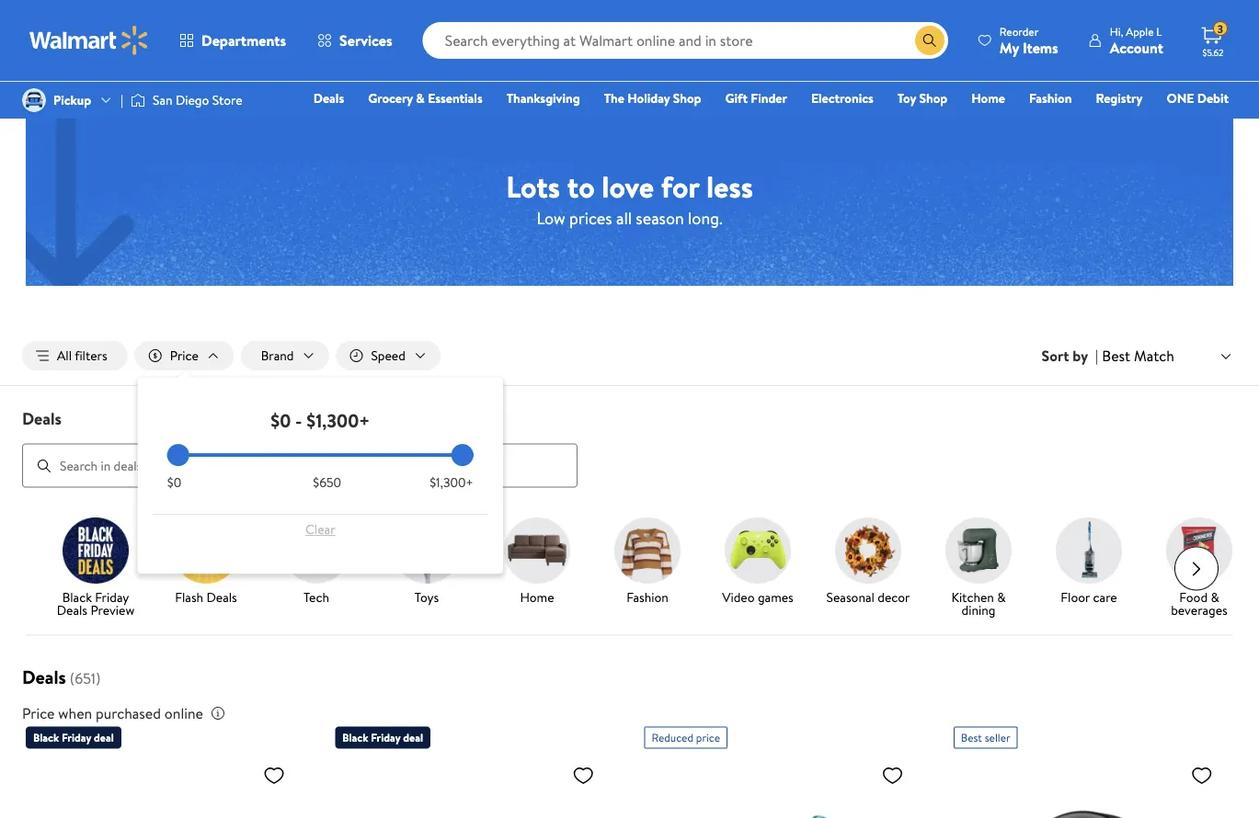 Task type: vqa. For each thing, say whether or not it's contained in the screenshot.
bottom How
no



Task type: locate. For each thing, give the bounding box(es) containing it.
$0 for $0
[[167, 474, 181, 492]]

black friday deals preview
[[57, 588, 135, 619]]

best left seller at bottom right
[[961, 731, 982, 746]]

floor care link
[[1041, 518, 1137, 608]]

& inside food & beverages
[[1211, 588, 1220, 606]]

best
[[1102, 346, 1131, 366], [961, 731, 982, 746]]

fashion link
[[1021, 88, 1080, 108], [600, 518, 696, 608]]

1 vertical spatial home
[[520, 588, 554, 606]]

0 horizontal spatial price
[[22, 703, 55, 724]]

0 horizontal spatial black
[[33, 731, 59, 746]]

|
[[121, 91, 123, 109], [1096, 346, 1099, 366]]

online
[[165, 703, 203, 724]]

floor care
[[1061, 588, 1117, 606]]

&
[[416, 89, 425, 107], [997, 588, 1006, 606], [1211, 588, 1220, 606]]

1 horizontal spatial shop
[[920, 89, 948, 107]]

sponsored
[[1168, 43, 1219, 58]]

deals inside 'link'
[[314, 89, 344, 107]]

price inside dropdown button
[[170, 347, 199, 365]]

 image left pickup
[[22, 88, 46, 112]]

deals
[[314, 89, 344, 107], [22, 407, 62, 430], [207, 588, 237, 606], [57, 601, 87, 619], [22, 664, 66, 690]]

next slide for chipmodulewithimages list image
[[1175, 547, 1219, 591]]

preview
[[91, 601, 135, 619]]

0 horizontal spatial friday
[[62, 731, 91, 746]]

best for best seller
[[961, 731, 982, 746]]

seasonal decor link
[[821, 518, 916, 608]]

one
[[1167, 89, 1195, 107]]

games
[[758, 588, 794, 606]]

2 horizontal spatial black
[[342, 731, 368, 746]]

deals inside search field
[[22, 407, 62, 430]]

$0
[[271, 408, 291, 433], [167, 474, 181, 492]]

deals link
[[305, 88, 353, 108]]

registry link
[[1088, 88, 1151, 108]]

home down the home 'image'
[[520, 588, 554, 606]]

friday
[[95, 588, 129, 606], [62, 731, 91, 746], [371, 731, 401, 746]]

1 vertical spatial fashion
[[627, 588, 669, 606]]

deals left preview
[[57, 601, 87, 619]]

video games link
[[710, 518, 806, 608]]

fashion down items
[[1029, 89, 1072, 107]]

gift finder link
[[717, 88, 796, 108]]

san
[[153, 91, 173, 109]]

black for playstation 5 disc console - marvel's spider-man 2 bundle image on the bottom left of the page
[[33, 731, 59, 746]]

tech
[[304, 588, 329, 606]]

for
[[661, 166, 699, 207]]

0 horizontal spatial  image
[[22, 88, 46, 112]]

shop right toy
[[920, 89, 948, 107]]

add to favorites list, dyson v15 detect absolute vacuum | iron/gold | new image
[[882, 764, 904, 787]]

kitchen & dining link
[[931, 518, 1027, 621]]

1 horizontal spatial price
[[170, 347, 199, 365]]

filters
[[75, 347, 107, 365]]

 image for pickup
[[22, 88, 46, 112]]

toys
[[415, 588, 439, 606]]

one debit walmart+
[[1167, 89, 1229, 133]]

deal down the price when purchased online
[[94, 731, 114, 746]]

departments button
[[164, 18, 302, 63]]

shop right holiday
[[673, 89, 702, 107]]

1 horizontal spatial deal
[[403, 731, 423, 746]]

departments
[[201, 30, 286, 51]]

0 horizontal spatial fashion link
[[600, 518, 696, 608]]

Walmart Site-Wide search field
[[423, 22, 948, 59]]

reduced
[[652, 731, 694, 746]]

$0 left -
[[271, 408, 291, 433]]

1 deal from the left
[[94, 731, 114, 746]]

0 vertical spatial $1,300+
[[307, 408, 370, 433]]

0 vertical spatial fashion link
[[1021, 88, 1080, 108]]

 image for san diego store
[[131, 91, 145, 109]]

0 vertical spatial fashion
[[1029, 89, 1072, 107]]

1 vertical spatial price
[[22, 703, 55, 724]]

& right "food"
[[1211, 588, 1220, 606]]

0 horizontal spatial &
[[416, 89, 425, 107]]

toy shop
[[898, 89, 948, 107]]

fashion
[[1029, 89, 1072, 107], [627, 588, 669, 606]]

0 horizontal spatial shop
[[673, 89, 702, 107]]

& right 'dining'
[[997, 588, 1006, 606]]

pickup
[[53, 91, 91, 109]]

best inside popup button
[[1102, 346, 1131, 366]]

& for essentials
[[416, 89, 425, 107]]

video games
[[722, 588, 794, 606]]

2 deal from the left
[[403, 731, 423, 746]]

thanksgiving link
[[498, 88, 588, 108]]

1 vertical spatial best
[[961, 731, 982, 746]]

& right grocery
[[416, 89, 425, 107]]

1 vertical spatial |
[[1096, 346, 1099, 366]]

speed
[[371, 347, 406, 365]]

1 horizontal spatial &
[[997, 588, 1006, 606]]

kitchen & dining
[[952, 588, 1006, 619]]

flash deals link
[[158, 518, 254, 608]]

& inside grocery & essentials link
[[416, 89, 425, 107]]

deals up search icon
[[22, 407, 62, 430]]

 image left the san
[[131, 91, 145, 109]]

0 vertical spatial home link
[[963, 88, 1014, 108]]

add to favorites list, vilinice noise cancelling headphones, wireless bluetooth over ear headphones with microphone, black, q8 image
[[1191, 764, 1213, 787]]

1 horizontal spatial |
[[1096, 346, 1099, 366]]

best right by
[[1102, 346, 1131, 366]]

walmart image
[[29, 26, 149, 55]]

deal for apple watch series 9 gps 41mm midnight aluminum case with midnight sport band - s/m image
[[403, 731, 423, 746]]

1 horizontal spatial $1,300+
[[430, 474, 474, 492]]

lots
[[506, 166, 560, 207]]

Deals search field
[[0, 407, 1259, 488]]

Search in deals search field
[[22, 444, 578, 488]]

0 horizontal spatial $0
[[167, 474, 181, 492]]

floor
[[1061, 588, 1090, 606]]

best match button
[[1099, 344, 1237, 368]]

0 vertical spatial price
[[170, 347, 199, 365]]

1 vertical spatial fashion link
[[600, 518, 696, 608]]

decor
[[878, 588, 910, 606]]

one debit link
[[1159, 88, 1237, 108]]

price button
[[135, 341, 233, 371]]

walmart+ link
[[1166, 114, 1237, 134]]

1 horizontal spatial  image
[[131, 91, 145, 109]]

1 horizontal spatial black
[[62, 588, 92, 606]]

$650
[[313, 474, 341, 492]]

fashion down fashion image
[[627, 588, 669, 606]]

0 vertical spatial home
[[972, 89, 1006, 107]]

reorder my items
[[1000, 23, 1059, 57]]

0 horizontal spatial home link
[[489, 518, 585, 608]]

& inside kitchen & dining
[[997, 588, 1006, 606]]

1 horizontal spatial home link
[[963, 88, 1014, 108]]

clear
[[305, 521, 335, 539]]

1 horizontal spatial fashion
[[1029, 89, 1072, 107]]

friday inside the black friday deals preview
[[95, 588, 129, 606]]

store
[[212, 91, 243, 109]]

0 vertical spatial best
[[1102, 346, 1131, 366]]

1 horizontal spatial $0
[[271, 408, 291, 433]]

1 vertical spatial $0
[[167, 474, 181, 492]]

$0 range field
[[167, 454, 474, 457]]

kitchen
[[952, 588, 994, 606]]

services
[[340, 30, 392, 51]]

all
[[57, 347, 72, 365]]

2 shop from the left
[[920, 89, 948, 107]]

0 horizontal spatial $1,300+
[[307, 408, 370, 433]]

$0 up flash deals image
[[167, 474, 181, 492]]

0 horizontal spatial |
[[121, 91, 123, 109]]

1 vertical spatial home link
[[489, 518, 585, 608]]

$0 for $0 - $1,300+
[[271, 408, 291, 433]]

$1,300+ up $1300 range field
[[307, 408, 370, 433]]

0 horizontal spatial deal
[[94, 731, 114, 746]]

0 vertical spatial |
[[121, 91, 123, 109]]

dyson v15 detect absolute vacuum | iron/gold | new image
[[644, 757, 911, 819]]

black
[[62, 588, 92, 606], [33, 731, 59, 746], [342, 731, 368, 746]]

home image
[[504, 518, 570, 584]]

$1,300+ up toys image
[[430, 474, 474, 492]]

brand
[[261, 347, 294, 365]]

all filters button
[[22, 341, 128, 371]]

0 horizontal spatial black friday deal
[[33, 731, 114, 746]]

(651)
[[70, 668, 101, 689]]

1 horizontal spatial fashion link
[[1021, 88, 1080, 108]]

black friday deal for playstation 5 disc console - marvel's spider-man 2 bundle image on the bottom left of the page
[[33, 731, 114, 746]]

walmart+
[[1174, 115, 1229, 133]]

1 horizontal spatial best
[[1102, 346, 1131, 366]]

price for price when purchased online
[[22, 703, 55, 724]]

search image
[[37, 459, 52, 473]]

1 black friday deal from the left
[[33, 731, 114, 746]]

fashion image
[[615, 518, 681, 584]]

| right by
[[1096, 346, 1099, 366]]

toy shop link
[[889, 88, 956, 108]]

0 vertical spatial $0
[[271, 408, 291, 433]]

tech image
[[283, 518, 350, 584]]

deal up apple watch series 9 gps 41mm midnight aluminum case with midnight sport band - s/m image
[[403, 731, 423, 746]]

all filters
[[57, 347, 107, 365]]

home down 'my'
[[972, 89, 1006, 107]]

shop
[[673, 89, 702, 107], [920, 89, 948, 107]]

1 horizontal spatial friday
[[95, 588, 129, 606]]

| left the san
[[121, 91, 123, 109]]

deals left grocery
[[314, 89, 344, 107]]

 image
[[22, 88, 46, 112], [131, 91, 145, 109]]

2 horizontal spatial &
[[1211, 588, 1220, 606]]

2 black friday deal from the left
[[342, 731, 423, 746]]

1 horizontal spatial black friday deal
[[342, 731, 423, 746]]

deal
[[94, 731, 114, 746], [403, 731, 423, 746]]

0 horizontal spatial best
[[961, 731, 982, 746]]

electronics
[[811, 89, 874, 107]]

search icon image
[[923, 33, 937, 48]]

home
[[972, 89, 1006, 107], [520, 588, 554, 606]]

brand button
[[241, 341, 329, 371]]

2 horizontal spatial friday
[[371, 731, 401, 746]]

price when purchased online
[[22, 703, 203, 724]]



Task type: describe. For each thing, give the bounding box(es) containing it.
food
[[1180, 588, 1208, 606]]

the holiday shop link
[[596, 88, 710, 108]]

black for apple watch series 9 gps 41mm midnight aluminum case with midnight sport band - s/m image
[[342, 731, 368, 746]]

Search search field
[[423, 22, 948, 59]]

1 horizontal spatial home
[[972, 89, 1006, 107]]

0 horizontal spatial fashion
[[627, 588, 669, 606]]

best match
[[1102, 346, 1175, 366]]

match
[[1134, 346, 1175, 366]]

l
[[1157, 23, 1162, 39]]

best seller
[[961, 731, 1011, 746]]

lots to love for less low prices all season long.
[[506, 166, 753, 230]]

video games image
[[725, 518, 791, 584]]

1 vertical spatial $1,300+
[[430, 474, 474, 492]]

friday for playstation 5 disc console - marvel's spider-man 2 bundle image on the bottom left of the page
[[62, 731, 91, 746]]

long.
[[688, 207, 723, 230]]

playstation 5 disc console - marvel's spider-man 2 bundle image
[[26, 757, 293, 819]]

electronics link
[[803, 88, 882, 108]]

grocery & essentials link
[[360, 88, 491, 108]]

speed button
[[336, 341, 441, 371]]

-
[[295, 408, 302, 433]]

items
[[1023, 37, 1059, 57]]

season
[[636, 207, 684, 230]]

black friday deals preview link
[[48, 518, 144, 621]]

deal for playstation 5 disc console - marvel's spider-man 2 bundle image on the bottom left of the page
[[94, 731, 114, 746]]

| inside sort and filter section element
[[1096, 346, 1099, 366]]

apple
[[1126, 23, 1154, 39]]

flash deals
[[175, 588, 237, 606]]

all
[[616, 207, 632, 230]]

the
[[604, 89, 625, 107]]

grocery & essentials
[[368, 89, 483, 107]]

prices
[[569, 207, 612, 230]]

$1300 range field
[[167, 454, 474, 457]]

beverages
[[1171, 601, 1228, 619]]

debit
[[1198, 89, 1229, 107]]

floorcare image
[[1056, 518, 1122, 584]]

account
[[1110, 37, 1164, 57]]

vilinice noise cancelling headphones, wireless bluetooth over ear headphones with microphone, black, q8 image
[[954, 757, 1221, 819]]

toy
[[898, 89, 916, 107]]

food & beverages link
[[1152, 518, 1247, 621]]

& for beverages
[[1211, 588, 1220, 606]]

add to favorites list, apple watch series 9 gps 41mm midnight aluminum case with midnight sport band - s/m image
[[572, 764, 595, 787]]

black friday deal for apple watch series 9 gps 41mm midnight aluminum case with midnight sport band - s/m image
[[342, 731, 423, 746]]

sort by |
[[1042, 346, 1099, 366]]

thanksgiving
[[507, 89, 580, 107]]

hi, apple l account
[[1110, 23, 1164, 57]]

reduced price
[[652, 731, 720, 746]]

registry
[[1096, 89, 1143, 107]]

hi,
[[1110, 23, 1124, 39]]

lots to love for less. low prices all season long. image
[[26, 113, 1234, 290]]

kitchen and dining image
[[946, 518, 1012, 584]]

deals right the flash
[[207, 588, 237, 606]]

& for dining
[[997, 588, 1006, 606]]

tech link
[[269, 518, 364, 608]]

the holiday shop
[[604, 89, 702, 107]]

seasonal
[[827, 588, 875, 606]]

toys image
[[394, 518, 460, 584]]

apple watch series 9 gps 41mm midnight aluminum case with midnight sport band - s/m image
[[335, 757, 602, 819]]

toys link
[[379, 518, 475, 608]]

add to favorites list, playstation 5 disc console - marvel's spider-man 2 bundle image
[[263, 764, 285, 787]]

deals left '(651)'
[[22, 664, 66, 690]]

gift finder
[[725, 89, 787, 107]]

black friday deals image
[[63, 518, 129, 584]]

essentials
[[428, 89, 483, 107]]

3
[[1218, 21, 1224, 37]]

price
[[696, 731, 720, 746]]

to
[[567, 166, 595, 207]]

legal information image
[[211, 706, 225, 721]]

diego
[[176, 91, 209, 109]]

black inside the black friday deals preview
[[62, 588, 92, 606]]

holiday
[[628, 89, 670, 107]]

gift
[[725, 89, 748, 107]]

price for price
[[170, 347, 199, 365]]

seller
[[985, 731, 1011, 746]]

seasonal decor
[[827, 588, 910, 606]]

flash deals image
[[173, 518, 239, 584]]

clear button
[[167, 515, 474, 545]]

reorder
[[1000, 23, 1039, 39]]

$0 - $1,300+
[[271, 408, 370, 433]]

deals inside the black friday deals preview
[[57, 601, 87, 619]]

care
[[1093, 588, 1117, 606]]

$5.62
[[1203, 46, 1224, 58]]

0 horizontal spatial home
[[520, 588, 554, 606]]

food & beverages
[[1171, 588, 1228, 619]]

seasonal decor image
[[835, 518, 902, 584]]

finder
[[751, 89, 787, 107]]

sort
[[1042, 346, 1069, 366]]

low
[[537, 207, 566, 230]]

friday for apple watch series 9 gps 41mm midnight aluminum case with midnight sport band - s/m image
[[371, 731, 401, 746]]

grocery
[[368, 89, 413, 107]]

dining
[[962, 601, 996, 619]]

food & beverages image
[[1167, 518, 1233, 584]]

best for best match
[[1102, 346, 1131, 366]]

my
[[1000, 37, 1019, 57]]

deals (651)
[[22, 664, 101, 690]]

video
[[722, 588, 755, 606]]

sort and filter section element
[[0, 327, 1259, 386]]

flash
[[175, 588, 203, 606]]

san diego store
[[153, 91, 243, 109]]

1 shop from the left
[[673, 89, 702, 107]]



